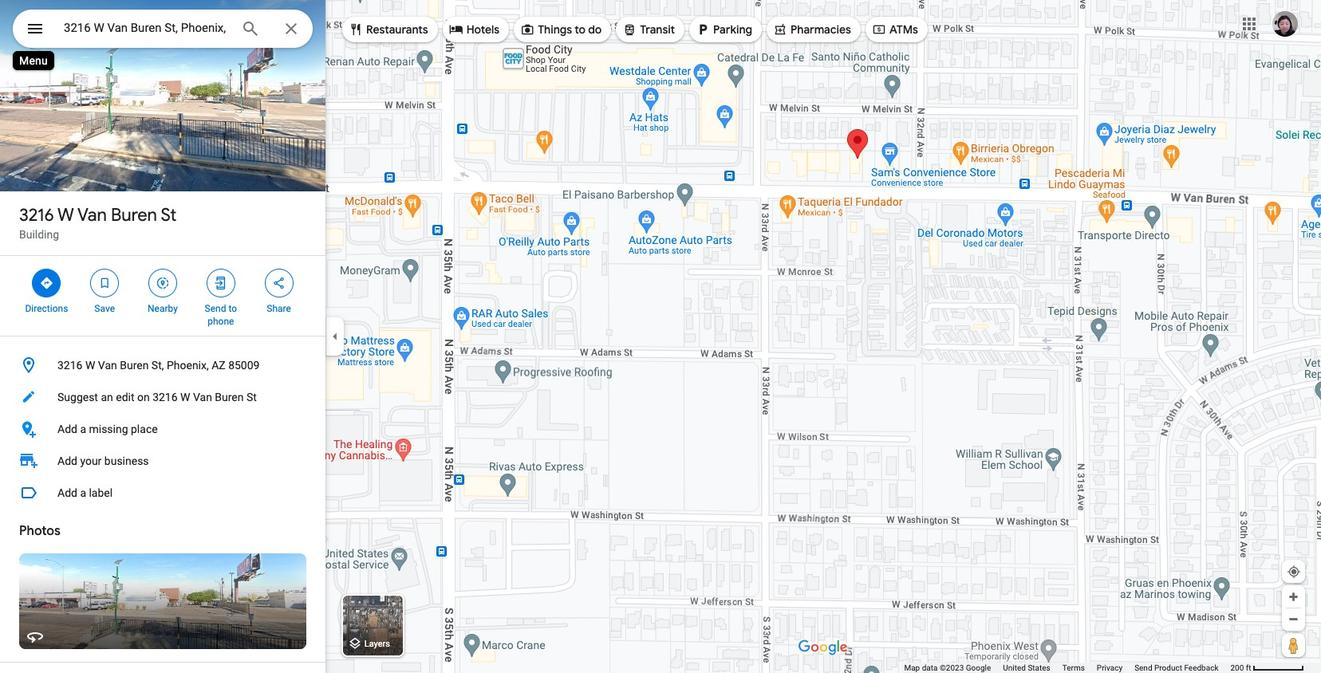 Task type: vqa. For each thing, say whether or not it's contained in the screenshot.
St,
yes



Task type: locate. For each thing, give the bounding box(es) containing it.
buren up ""
[[111, 204, 157, 227]]

1 vertical spatial 3216
[[57, 359, 83, 372]]

on
[[137, 391, 150, 404]]

0 horizontal spatial st
[[161, 204, 177, 227]]

st
[[161, 204, 177, 227], [246, 391, 257, 404]]

add left the label
[[57, 487, 77, 499]]

van up 
[[77, 204, 107, 227]]

add inside button
[[57, 487, 77, 499]]

footer containing map data ©2023 google
[[904, 663, 1231, 673]]

feedback
[[1184, 664, 1219, 673]]

1 vertical spatial buren
[[120, 359, 149, 372]]

van inside 3216 w van buren st building
[[77, 204, 107, 227]]

1 horizontal spatial to
[[575, 22, 586, 37]]

3216
[[19, 204, 54, 227], [57, 359, 83, 372], [152, 391, 178, 404]]

add your business
[[57, 455, 149, 467]]

0 vertical spatial to
[[575, 22, 586, 37]]

a left missing
[[80, 423, 86, 436]]

0 vertical spatial buren
[[111, 204, 157, 227]]

3216 inside 3216 w van buren st, phoenix, az 85009 button
[[57, 359, 83, 372]]

3216 up building
[[19, 204, 54, 227]]

label
[[89, 487, 113, 499]]

send inside 'button'
[[1135, 664, 1152, 673]]

1 vertical spatial st
[[246, 391, 257, 404]]

w for st
[[57, 204, 74, 227]]

none field inside 3216 w van buren st, phoenix, az 85009 field
[[64, 18, 228, 37]]

0 horizontal spatial w
[[57, 204, 74, 227]]

1 vertical spatial to
[[228, 303, 237, 314]]

van down phoenix,
[[193, 391, 212, 404]]

az
[[212, 359, 226, 372]]

2 horizontal spatial w
[[180, 391, 190, 404]]

 things to do
[[520, 21, 602, 38]]

3216 right on
[[152, 391, 178, 404]]

2 vertical spatial 3216
[[152, 391, 178, 404]]

buren for st,
[[120, 359, 149, 372]]

directions
[[25, 303, 68, 314]]

0 vertical spatial st
[[161, 204, 177, 227]]

a
[[80, 423, 86, 436], [80, 487, 86, 499]]

a inside button
[[80, 423, 86, 436]]

0 horizontal spatial send
[[205, 303, 226, 314]]

van for st
[[77, 204, 107, 227]]


[[26, 18, 45, 40]]

3216 w van buren st, phoenix, az 85009 button
[[0, 349, 325, 381]]

st,
[[151, 359, 164, 372]]

add a missing place
[[57, 423, 158, 436]]

send left product
[[1135, 664, 1152, 673]]

buren left st,
[[120, 359, 149, 372]]


[[622, 21, 637, 38]]

85009
[[228, 359, 260, 372]]

buren for st
[[111, 204, 157, 227]]

0 horizontal spatial 3216
[[19, 204, 54, 227]]

1 vertical spatial w
[[85, 359, 95, 372]]

do
[[588, 22, 602, 37]]

st down 85009
[[246, 391, 257, 404]]

3216 w van buren st, phoenix, az 85009
[[57, 359, 260, 372]]

actions for 3216 w van buren st region
[[0, 256, 325, 336]]

1 add from the top
[[57, 423, 77, 436]]

send for send product feedback
[[1135, 664, 1152, 673]]

3216 up suggest
[[57, 359, 83, 372]]

1 horizontal spatial st
[[246, 391, 257, 404]]

a inside button
[[80, 487, 86, 499]]

to up phone
[[228, 303, 237, 314]]

2 vertical spatial add
[[57, 487, 77, 499]]

united states
[[1003, 664, 1050, 673]]


[[872, 21, 886, 38]]

send up phone
[[205, 303, 226, 314]]

to left do
[[575, 22, 586, 37]]

1 vertical spatial send
[[1135, 664, 1152, 673]]


[[156, 274, 170, 292]]

st inside suggest an edit on 3216 w van buren st button
[[246, 391, 257, 404]]

200 ft button
[[1231, 664, 1304, 673]]

st up ""
[[161, 204, 177, 227]]

200
[[1231, 664, 1244, 673]]

place
[[131, 423, 158, 436]]

save
[[94, 303, 115, 314]]

w for st,
[[85, 359, 95, 372]]

3216 w van buren st main content
[[0, 0, 325, 673]]

0 vertical spatial van
[[77, 204, 107, 227]]

privacy
[[1097, 664, 1123, 673]]

google
[[966, 664, 991, 673]]

hotels
[[466, 22, 500, 37]]

 restaurants
[[349, 21, 428, 38]]

w inside 3216 w van buren st building
[[57, 204, 74, 227]]


[[449, 21, 463, 38]]

add for add a missing place
[[57, 423, 77, 436]]

None field
[[64, 18, 228, 37]]

buren down az
[[215, 391, 244, 404]]

van up an
[[98, 359, 117, 372]]

share
[[267, 303, 291, 314]]

zoom in image
[[1288, 591, 1300, 603]]

show your location image
[[1287, 565, 1301, 579]]

1 vertical spatial add
[[57, 455, 77, 467]]

1 vertical spatial a
[[80, 487, 86, 499]]

a left the label
[[80, 487, 86, 499]]

add inside button
[[57, 423, 77, 436]]

1 a from the top
[[80, 423, 86, 436]]

map data ©2023 google
[[904, 664, 991, 673]]

 pharmacies
[[773, 21, 851, 38]]

0 vertical spatial 3216
[[19, 204, 54, 227]]

2 horizontal spatial 3216
[[152, 391, 178, 404]]

1 horizontal spatial send
[[1135, 664, 1152, 673]]

send inside the "send to phone"
[[205, 303, 226, 314]]

footer
[[904, 663, 1231, 673]]


[[773, 21, 787, 38]]

show street view coverage image
[[1282, 633, 1305, 657]]

1 horizontal spatial 3216
[[57, 359, 83, 372]]

add
[[57, 423, 77, 436], [57, 455, 77, 467], [57, 487, 77, 499]]

send
[[205, 303, 226, 314], [1135, 664, 1152, 673]]

w up building
[[57, 204, 74, 227]]

2 a from the top
[[80, 487, 86, 499]]

1 vertical spatial van
[[98, 359, 117, 372]]

buren inside 3216 w van buren st building
[[111, 204, 157, 227]]

w down phoenix,
[[180, 391, 190, 404]]

united states button
[[1003, 663, 1050, 673]]

add down suggest
[[57, 423, 77, 436]]

0 vertical spatial send
[[205, 303, 226, 314]]

united
[[1003, 664, 1026, 673]]

0 horizontal spatial to
[[228, 303, 237, 314]]

w up suggest
[[85, 359, 95, 372]]

1 horizontal spatial w
[[85, 359, 95, 372]]

suggest
[[57, 391, 98, 404]]

3216 inside 3216 w van buren st building
[[19, 204, 54, 227]]

van
[[77, 204, 107, 227], [98, 359, 117, 372], [193, 391, 212, 404]]

w
[[57, 204, 74, 227], [85, 359, 95, 372], [180, 391, 190, 404]]

parking
[[713, 22, 752, 37]]

2 add from the top
[[57, 455, 77, 467]]

0 vertical spatial a
[[80, 423, 86, 436]]

3 add from the top
[[57, 487, 77, 499]]

building
[[19, 228, 59, 241]]

layers
[[364, 639, 390, 650]]

3216 for st,
[[57, 359, 83, 372]]

2 vertical spatial w
[[180, 391, 190, 404]]

privacy button
[[1097, 663, 1123, 673]]

states
[[1028, 664, 1050, 673]]

0 vertical spatial w
[[57, 204, 74, 227]]

2 vertical spatial buren
[[215, 391, 244, 404]]

add left your
[[57, 455, 77, 467]]

 transit
[[622, 21, 675, 38]]

0 vertical spatial add
[[57, 423, 77, 436]]

collapse side panel image
[[326, 328, 344, 345]]

buren
[[111, 204, 157, 227], [120, 359, 149, 372], [215, 391, 244, 404]]

to
[[575, 22, 586, 37], [228, 303, 237, 314]]



Task type: describe. For each thing, give the bounding box(es) containing it.
add your business link
[[0, 445, 325, 477]]

add a label button
[[0, 477, 325, 509]]


[[272, 274, 286, 292]]

restaurants
[[366, 22, 428, 37]]

zoom out image
[[1288, 613, 1300, 625]]

product
[[1154, 664, 1182, 673]]

data
[[922, 664, 938, 673]]


[[97, 274, 112, 292]]

transit
[[640, 22, 675, 37]]

send product feedback button
[[1135, 663, 1219, 673]]

 parking
[[696, 21, 752, 38]]

to inside the "send to phone"
[[228, 303, 237, 314]]

add a label
[[57, 487, 113, 499]]

your
[[80, 455, 102, 467]]

footer inside google maps element
[[904, 663, 1231, 673]]

google account: michele murakami  
(michele.murakami@adept.ai) image
[[1272, 11, 1298, 36]]

google maps element
[[0, 0, 1321, 673]]

add for add a label
[[57, 487, 77, 499]]


[[349, 21, 363, 38]]

 button
[[13, 10, 57, 51]]

terms button
[[1062, 663, 1085, 673]]

2 vertical spatial van
[[193, 391, 212, 404]]

suggest an edit on 3216 w van buren st
[[57, 391, 257, 404]]

map
[[904, 664, 920, 673]]

business
[[104, 455, 149, 467]]

atms
[[889, 22, 918, 37]]

st inside 3216 w van buren st building
[[161, 204, 177, 227]]

add for add your business
[[57, 455, 77, 467]]


[[39, 274, 54, 292]]

phone
[[208, 316, 234, 327]]

ft
[[1246, 664, 1251, 673]]

©2023
[[940, 664, 964, 673]]

edit
[[116, 391, 134, 404]]


[[214, 274, 228, 292]]

suggest an edit on 3216 w van buren st button
[[0, 381, 325, 413]]

van for st,
[[98, 359, 117, 372]]


[[520, 21, 535, 38]]

3216 for st
[[19, 204, 54, 227]]


[[696, 21, 710, 38]]

3216 w van buren st building
[[19, 204, 177, 241]]

nearby
[[148, 303, 178, 314]]

things
[[538, 22, 572, 37]]

pharmacies
[[791, 22, 851, 37]]

add a missing place button
[[0, 413, 325, 445]]

 search field
[[13, 10, 313, 51]]

3216 inside suggest an edit on 3216 w van buren st button
[[152, 391, 178, 404]]

phoenix,
[[167, 359, 209, 372]]

send for send to phone
[[205, 303, 226, 314]]

200 ft
[[1231, 664, 1251, 673]]

an
[[101, 391, 113, 404]]

a for missing
[[80, 423, 86, 436]]

missing
[[89, 423, 128, 436]]

terms
[[1062, 664, 1085, 673]]

send to phone
[[205, 303, 237, 327]]

send product feedback
[[1135, 664, 1219, 673]]

 atms
[[872, 21, 918, 38]]

a for label
[[80, 487, 86, 499]]

 hotels
[[449, 21, 500, 38]]

photos
[[19, 523, 60, 539]]

3216 W Van Buren St, Phoenix, AZ 85009 field
[[13, 10, 313, 48]]

to inside ' things to do'
[[575, 22, 586, 37]]



